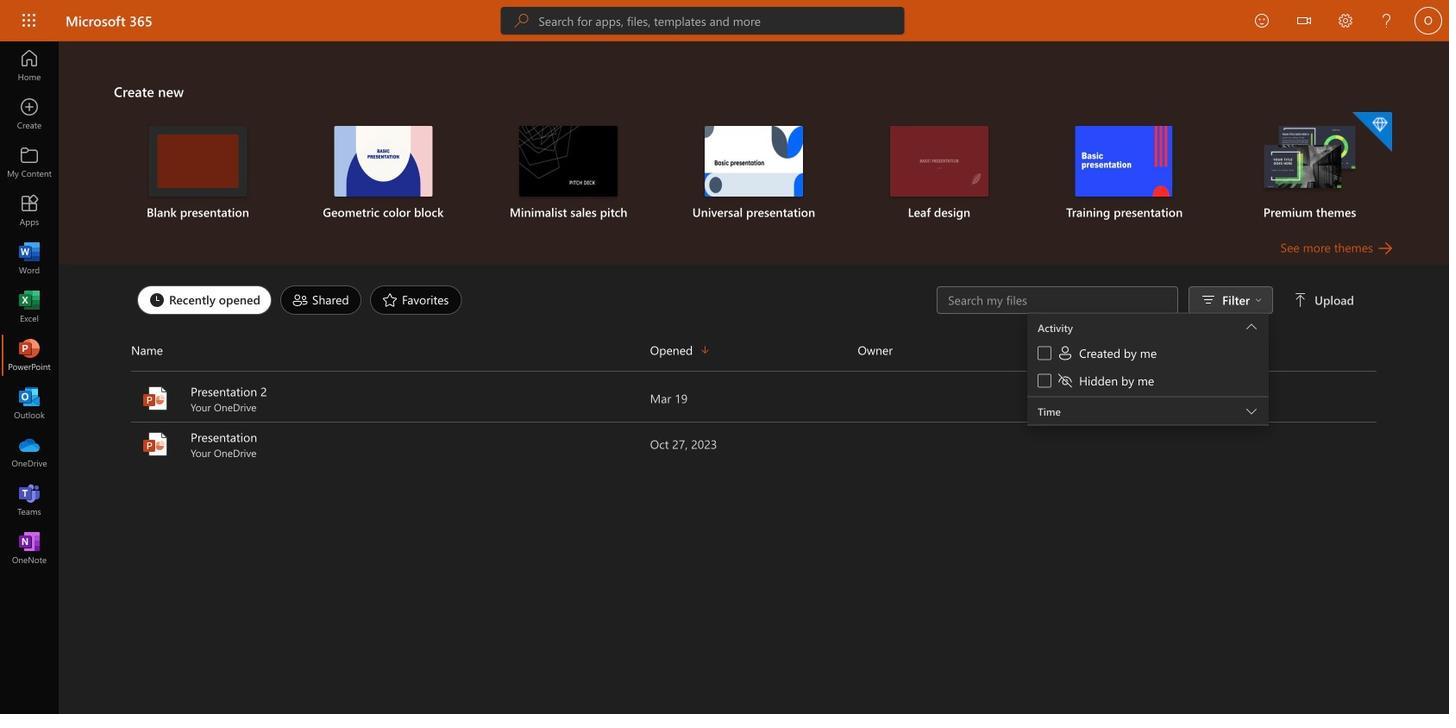 Task type: describe. For each thing, give the bounding box(es) containing it.
create image
[[21, 105, 38, 123]]

geometric color block image
[[334, 126, 433, 197]]

word image
[[21, 250, 38, 268]]

name presentation 2 cell
[[131, 383, 650, 414]]

3 menu from the top
[[1028, 341, 1270, 397]]

outlook image
[[21, 395, 38, 413]]

minimalist sales pitch image
[[520, 126, 618, 197]]

my content image
[[21, 154, 38, 171]]

universal presentation image
[[705, 126, 804, 197]]

minimalist sales pitch element
[[487, 126, 651, 221]]

Search my files text field
[[947, 292, 1170, 309]]

recently opened element
[[137, 286, 272, 315]]

powerpoint image for the "name presentation" cell
[[142, 431, 169, 458]]

1 tab from the left
[[133, 286, 276, 315]]

powerpoint image for name presentation 2 cell
[[142, 385, 169, 413]]

onenote image
[[21, 540, 38, 558]]

onedrive image
[[21, 444, 38, 461]]

displaying 2 out of 11 files. status
[[937, 287, 1358, 429]]

home image
[[21, 57, 38, 74]]

premium templates diamond image
[[1353, 112, 1393, 152]]

geometric color block element
[[301, 126, 466, 221]]

1 menu from the top
[[1028, 313, 1270, 314]]

apps image
[[21, 202, 38, 219]]

universal presentation element
[[672, 126, 837, 221]]

favorites element
[[370, 286, 462, 315]]

premium themes image
[[1261, 126, 1360, 195]]

shared element
[[280, 286, 362, 315]]



Task type: locate. For each thing, give the bounding box(es) containing it.
0 vertical spatial powerpoint image
[[21, 347, 38, 364]]

checkbox item up hidden by me element
[[1028, 341, 1270, 369]]

2 checkbox item from the top
[[1028, 369, 1270, 397]]

application
[[0, 41, 1450, 715]]

list
[[114, 110, 1395, 238]]

training presentation image
[[1076, 126, 1174, 197]]

checkbox item
[[1028, 341, 1270, 369], [1028, 369, 1270, 397]]

powerpoint image inside the "name presentation" cell
[[142, 431, 169, 458]]

2 tab from the left
[[276, 286, 366, 315]]

activity, column 4 of 4 column header
[[1066, 337, 1377, 364]]

teams image
[[21, 492, 38, 509]]

3 tab from the left
[[366, 286, 466, 315]]

2 vertical spatial powerpoint image
[[142, 431, 169, 458]]

leaf design element
[[857, 126, 1022, 221]]

row
[[131, 337, 1377, 372]]

powerpoint image inside name presentation 2 cell
[[142, 385, 169, 413]]

1 checkbox item from the top
[[1028, 341, 1270, 369]]

excel image
[[21, 299, 38, 316]]

premium themes element
[[1228, 112, 1393, 221]]

name presentation cell
[[131, 429, 650, 460]]

checkbox item down created by me element
[[1028, 369, 1270, 397]]

training presentation element
[[1043, 126, 1208, 221]]

created by me element
[[1057, 345, 1158, 362]]

banner
[[0, 0, 1450, 44]]

powerpoint image
[[21, 347, 38, 364], [142, 385, 169, 413], [142, 431, 169, 458]]

2 menu from the top
[[1028, 314, 1270, 397]]

hidden by me element
[[1057, 372, 1155, 390]]

blank presentation element
[[116, 126, 280, 221]]

menu
[[1028, 313, 1270, 314], [1028, 314, 1270, 397], [1028, 341, 1270, 397]]

leaf design image
[[891, 126, 989, 197]]

None search field
[[501, 7, 905, 35]]

navigation
[[0, 41, 59, 573]]

tab list
[[133, 281, 937, 319]]

tab
[[133, 286, 276, 315], [276, 286, 366, 315], [366, 286, 466, 315]]

1 vertical spatial powerpoint image
[[142, 385, 169, 413]]

Search box. Suggestions appear as you type. search field
[[539, 7, 905, 35]]

main content
[[59, 41, 1450, 468]]



Task type: vqa. For each thing, say whether or not it's contained in the screenshot.
This Account Doesn'T Have A Microsoft 365 Subscription. Click To View Your Benefits. "Tooltip"
no



